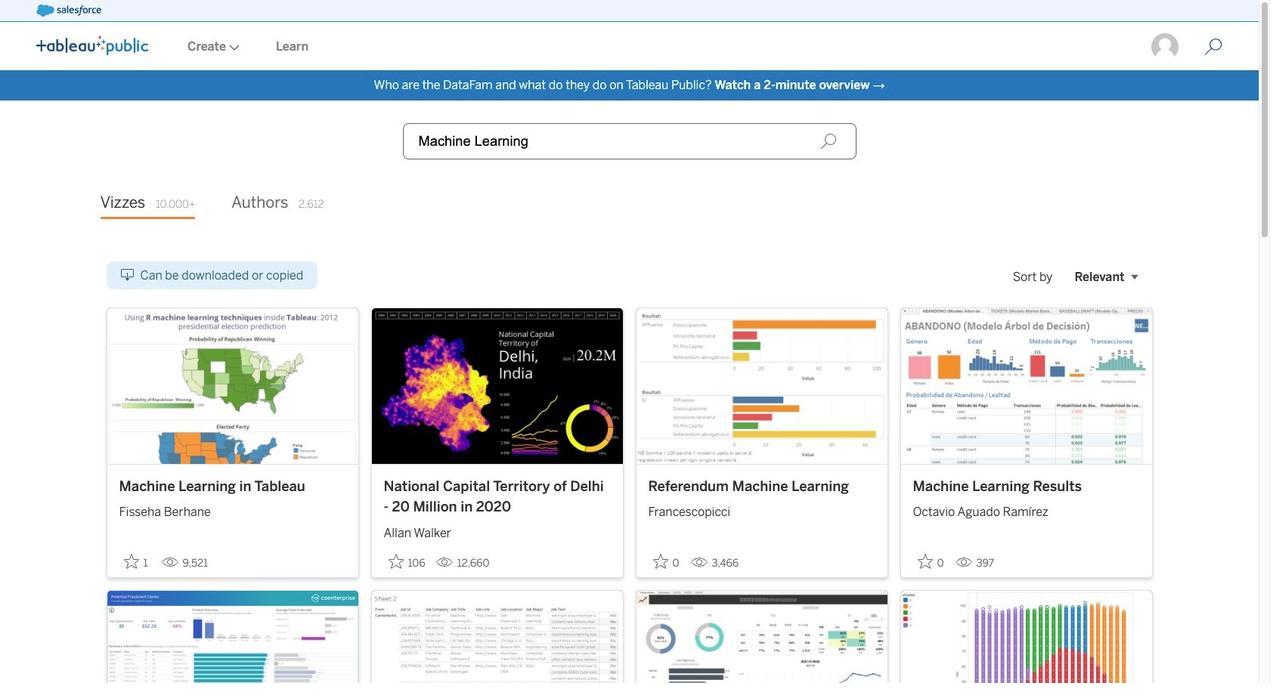 Task type: describe. For each thing, give the bounding box(es) containing it.
logo image
[[36, 36, 148, 55]]

add favorite image for third add favorite button from the right
[[388, 554, 403, 569]]

4 add favorite button from the left
[[913, 549, 949, 574]]

tara.schultz image
[[1150, 32, 1180, 62]]

1 add favorite button from the left
[[119, 549, 155, 574]]

search image
[[820, 133, 837, 150]]

3 add favorite button from the left
[[648, 549, 685, 574]]



Task type: locate. For each thing, give the bounding box(es) containing it.
1 horizontal spatial add favorite image
[[388, 554, 403, 569]]

add favorite image for fourth add favorite button
[[917, 554, 933, 569]]

add favorite image for first add favorite button from the left
[[124, 554, 139, 569]]

3 add favorite image from the left
[[917, 554, 933, 569]]

0 horizontal spatial add favorite image
[[124, 554, 139, 569]]

go to search image
[[1186, 38, 1241, 56]]

2 add favorite image from the left
[[388, 554, 403, 569]]

Search input field
[[403, 123, 856, 160]]

Add Favorite button
[[119, 549, 155, 574], [384, 549, 430, 574], [648, 549, 685, 574], [913, 549, 949, 574]]

salesforce logo image
[[36, 5, 101, 17]]

create image
[[226, 45, 240, 51]]

add favorite image
[[124, 554, 139, 569], [388, 554, 403, 569], [917, 554, 933, 569]]

workbook thumbnail image
[[107, 308, 358, 464], [372, 308, 623, 464], [636, 308, 887, 464], [901, 308, 1152, 464], [107, 591, 358, 683], [372, 591, 623, 683], [636, 591, 887, 683], [901, 591, 1152, 683]]

add favorite image
[[653, 554, 668, 569]]

1 add favorite image from the left
[[124, 554, 139, 569]]

2 add favorite button from the left
[[384, 549, 430, 574]]

2 horizontal spatial add favorite image
[[917, 554, 933, 569]]



